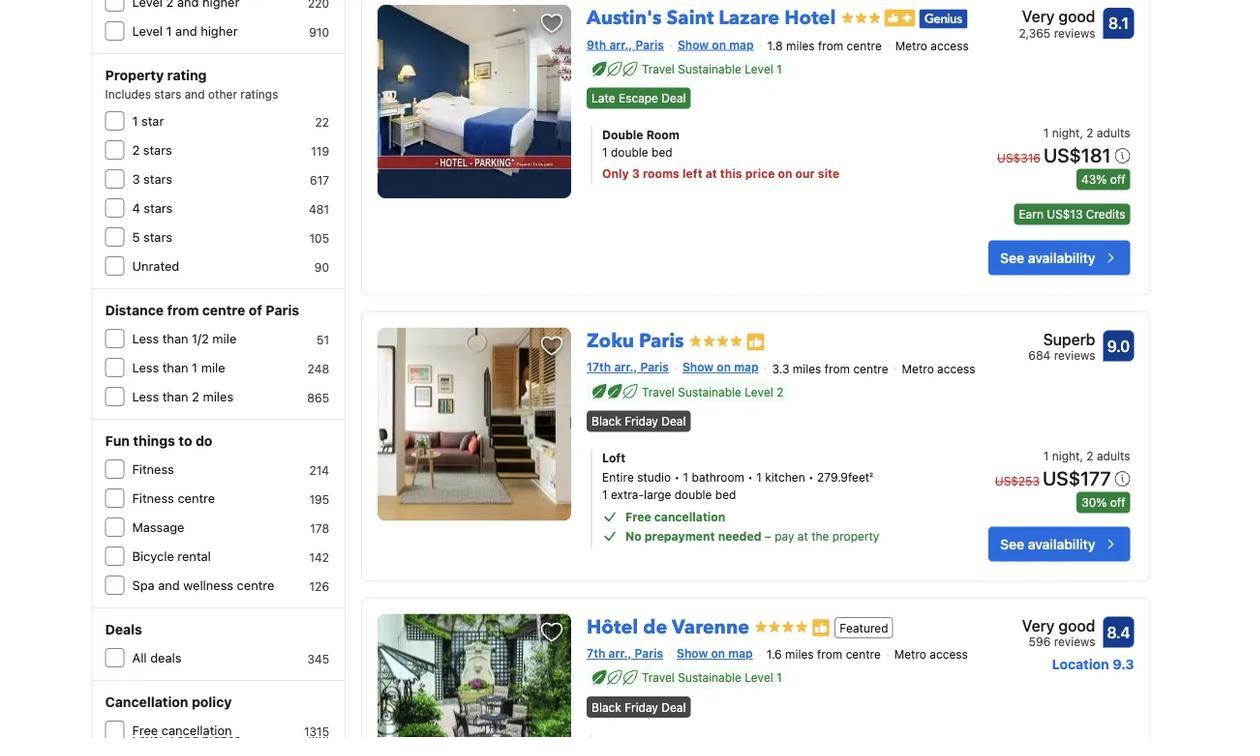 Task type: locate. For each thing, give the bounding box(es) containing it.
3 • from the left
[[809, 471, 814, 485]]

1 night , 2 adults for zoku paris
[[1044, 450, 1131, 463]]

austin's saint lazare hotel
[[587, 5, 836, 31]]

stars for 3 stars
[[143, 172, 172, 186]]

1 fitness from the top
[[132, 462, 174, 477]]

0 horizontal spatial free
[[132, 724, 158, 738]]

1 vertical spatial show on map
[[683, 361, 759, 374]]

mile down 1/2
[[201, 361, 225, 375]]

centre
[[847, 39, 882, 53], [202, 303, 245, 319], [854, 362, 889, 376], [178, 491, 215, 506], [237, 579, 274, 593], [846, 649, 881, 662]]

0 vertical spatial show
[[678, 38, 709, 51]]

show on map down austin's saint lazare hotel
[[678, 38, 754, 51]]

arr., right 17th
[[614, 361, 638, 374]]

2 travel sustainable level 1 from the top
[[642, 672, 782, 685]]

mile right 1/2
[[212, 332, 237, 346]]

hôtel de varenne image
[[378, 614, 571, 739]]

1 vertical spatial than
[[162, 361, 188, 375]]

arr., for austin's
[[610, 38, 633, 51]]

2 less from the top
[[132, 361, 159, 375]]

than for 1/2
[[162, 332, 188, 346]]

less down less than 1 mile
[[132, 390, 159, 404]]

2 vertical spatial travel
[[642, 672, 675, 685]]

miles
[[786, 39, 815, 53], [793, 362, 822, 376], [203, 390, 234, 404], [785, 649, 814, 662]]

saint
[[667, 5, 714, 31]]

0 vertical spatial cancellation
[[654, 511, 726, 524]]

1 very from the top
[[1022, 7, 1055, 26]]

0 vertical spatial free cancellation
[[626, 511, 726, 524]]

3 up 4
[[132, 172, 140, 186]]

show on map up travel sustainable level 2
[[683, 361, 759, 374]]

• right the kitchen at the right of page
[[809, 471, 814, 485]]

0 vertical spatial reviews
[[1054, 26, 1096, 40]]

865
[[307, 391, 329, 405]]

1 vertical spatial ,
[[1080, 450, 1084, 463]]

2 travel from the top
[[642, 385, 675, 399]]

1 vertical spatial and
[[185, 87, 205, 101]]

black friday deal
[[592, 415, 686, 428], [592, 701, 686, 715]]

1 vertical spatial good
[[1059, 617, 1096, 635]]

good inside very good 2,365 reviews
[[1059, 7, 1096, 26]]

adults for austin's saint lazare hotel
[[1097, 127, 1131, 140]]

5 stars
[[132, 230, 172, 245]]

good left '8.1'
[[1059, 7, 1096, 26]]

1 right studio
[[683, 471, 689, 485]]

mile
[[212, 332, 237, 346], [201, 361, 225, 375]]

cancellation
[[654, 511, 726, 524], [162, 724, 232, 738]]

0 vertical spatial see availability link
[[989, 241, 1131, 276]]

than up less than 2 miles at bottom left
[[162, 361, 188, 375]]

3 travel from the top
[[642, 672, 675, 685]]

from right 3.3
[[825, 362, 850, 376]]

0 vertical spatial night
[[1052, 127, 1080, 140]]

178
[[310, 522, 329, 536]]

zoku paris link
[[587, 320, 684, 355]]

7th
[[587, 647, 606, 661]]

good for 8.4
[[1059, 617, 1096, 635]]

this property is part of our preferred partner programme. it is committed to providing commendable service and good value. it will pay us a higher commission if you make a booking. image
[[812, 619, 831, 638]]

of
[[249, 303, 262, 319]]

map for saint
[[729, 38, 754, 51]]

1 inside double room 1 double bed only 3 rooms left at this price on our site
[[602, 146, 608, 159]]

1 see from the top
[[1001, 250, 1025, 266]]

show down saint
[[678, 38, 709, 51]]

other
[[208, 87, 237, 101]]

double
[[611, 146, 649, 159], [675, 488, 712, 502]]

1 see availability link from the top
[[989, 241, 1131, 276]]

travel down 17th arr., paris
[[642, 385, 675, 399]]

248
[[308, 362, 329, 376]]

2 friday from the top
[[625, 701, 658, 715]]

very inside very good 596 reviews
[[1022, 617, 1055, 635]]

0 horizontal spatial •
[[675, 471, 680, 485]]

paris down de
[[635, 647, 663, 661]]

sustainable down austin's saint lazare hotel
[[678, 62, 742, 76]]

2 vertical spatial and
[[158, 579, 180, 593]]

1 vertical spatial friday
[[625, 701, 658, 715]]

miles right 1.6
[[785, 649, 814, 662]]

night up us$181
[[1052, 127, 1080, 140]]

stars
[[154, 87, 181, 101], [143, 143, 172, 157], [143, 172, 172, 186], [144, 201, 173, 215], [143, 230, 172, 245]]

1 vertical spatial black friday deal
[[592, 701, 686, 715]]

0 vertical spatial fitness
[[132, 462, 174, 477]]

0 vertical spatial than
[[162, 332, 188, 346]]

2 night from the top
[[1052, 450, 1080, 463]]

show on map for saint
[[678, 38, 754, 51]]

3 sustainable from the top
[[678, 672, 742, 685]]

2 sustainable from the top
[[678, 385, 742, 399]]

featured
[[840, 622, 889, 635]]

map left 3.3
[[734, 361, 759, 374]]

see for 2nd see availability link from the top
[[1001, 536, 1025, 552]]

2
[[1087, 127, 1094, 140], [132, 143, 140, 157], [777, 385, 784, 399], [192, 390, 199, 404], [1087, 450, 1094, 463]]

1 good from the top
[[1059, 7, 1096, 26]]

0 vertical spatial map
[[729, 38, 754, 51]]

1 vertical spatial sustainable
[[678, 385, 742, 399]]

off right the 30%
[[1111, 496, 1126, 510]]

2 vertical spatial reviews
[[1054, 636, 1096, 649]]

1 vertical spatial very
[[1022, 617, 1055, 635]]

night up us$177
[[1052, 450, 1080, 463]]

metro access for austin's saint lazare hotel
[[896, 39, 969, 53]]

bed
[[652, 146, 673, 159], [716, 488, 736, 502]]

1 off from the top
[[1111, 173, 1126, 187]]

star
[[141, 114, 164, 128]]

very for 8.4
[[1022, 617, 1055, 635]]

reviews inside very good 2,365 reviews
[[1054, 26, 1096, 40]]

do
[[196, 433, 213, 449]]

double room 1 double bed only 3 rooms left at this price on our site
[[602, 128, 840, 181]]

0 vertical spatial very
[[1022, 7, 1055, 26]]

1 vertical spatial off
[[1111, 496, 1126, 510]]

black friday deal up loft
[[592, 415, 686, 428]]

stars down rating
[[154, 87, 181, 101]]

and right 'spa'
[[158, 579, 180, 593]]

metro for hôtel de varenne
[[895, 649, 927, 662]]

2 availability from the top
[[1028, 536, 1096, 552]]

0 vertical spatial see
[[1001, 250, 1025, 266]]

double down "bathroom"
[[675, 488, 712, 502]]

on for paris
[[717, 361, 731, 374]]

show down varenne
[[677, 647, 708, 661]]

level for austin's saint lazare hotel
[[745, 62, 774, 76]]

travel up late escape deal
[[642, 62, 675, 76]]

very good 2,365 reviews
[[1019, 7, 1096, 40]]

off for austin's saint lazare hotel
[[1111, 173, 1126, 187]]

scored 8.4 element
[[1104, 617, 1135, 648]]

1 less from the top
[[132, 332, 159, 346]]

black friday deal for paris
[[592, 415, 686, 428]]

travel sustainable level 1 down varenne
[[642, 672, 782, 685]]

black
[[592, 415, 622, 428], [592, 701, 622, 715]]

centre right wellness
[[237, 579, 274, 593]]

1 black from the top
[[592, 415, 622, 428]]

very for 8.1
[[1022, 7, 1055, 26]]

metro right 3.3 miles from centre
[[902, 362, 934, 376]]

than for 1
[[162, 361, 188, 375]]

centre down featured
[[846, 649, 881, 662]]

from down hotel
[[818, 39, 844, 53]]

level up property
[[132, 24, 163, 38]]

1 vertical spatial see availability
[[1001, 536, 1096, 552]]

miles right "1.8"
[[786, 39, 815, 53]]

0 vertical spatial bed
[[652, 146, 673, 159]]

0 vertical spatial 1 night , 2 adults
[[1044, 127, 1131, 140]]

level for hôtel de varenne
[[745, 672, 774, 685]]

1 vertical spatial adults
[[1097, 450, 1131, 463]]

paris up 17th arr., paris
[[639, 328, 684, 355]]

miles for austin's saint lazare hotel
[[786, 39, 815, 53]]

black friday deal down 7th arr., paris on the bottom of the page
[[592, 701, 686, 715]]

centre right 3.3
[[854, 362, 889, 376]]

this property is part of our preferred partner programme. it is committed to providing commendable service and good value. it will pay us a higher commission if you make a booking. image for hôtel de varenne
[[812, 619, 831, 638]]

very good element up location at the bottom of page
[[1022, 614, 1096, 638]]

0 vertical spatial arr.,
[[610, 38, 633, 51]]

1 night , 2 adults up us$177
[[1044, 450, 1131, 463]]

0 vertical spatial travel sustainable level 1
[[642, 62, 782, 76]]

bed down "room"
[[652, 146, 673, 159]]

0 vertical spatial access
[[931, 39, 969, 53]]

at
[[706, 167, 717, 181], [798, 530, 808, 544]]

0 vertical spatial deal
[[662, 92, 686, 105]]

2 vertical spatial deal
[[662, 701, 686, 715]]

paris down zoku paris
[[641, 361, 669, 374]]

0 vertical spatial show on map
[[678, 38, 754, 51]]

our
[[796, 167, 815, 181]]

travel for saint
[[642, 62, 675, 76]]

1 adults from the top
[[1097, 127, 1131, 140]]

massage
[[132, 521, 184, 535]]

bed inside double room 1 double bed only 3 rooms left at this price on our site
[[652, 146, 673, 159]]

2 vertical spatial arr.,
[[609, 647, 632, 661]]

paris for zoku
[[641, 361, 669, 374]]

345
[[307, 653, 329, 666]]

less down distance
[[132, 332, 159, 346]]

double inside double room 1 double bed only 3 rooms left at this price on our site
[[611, 146, 649, 159]]

1 vertical spatial black
[[592, 701, 622, 715]]

fitness up massage
[[132, 491, 174, 506]]

0 vertical spatial see availability
[[1001, 250, 1096, 266]]

this property is part of our preferred partner programme. it is committed to providing commendable service and good value. it will pay us a higher commission if you make a booking. image
[[746, 332, 766, 352], [746, 332, 766, 352], [812, 619, 831, 638]]

0 vertical spatial mile
[[212, 332, 237, 346]]

stars down 'star'
[[143, 143, 172, 157]]

0 horizontal spatial bed
[[652, 146, 673, 159]]

level down 3.3
[[745, 385, 774, 399]]

see availability down the 30%
[[1001, 536, 1096, 552]]

double inside entire studio • 1 bathroom • 1 kitchen • 279.9feet² 1 extra-large double bed
[[675, 488, 712, 502]]

0 vertical spatial availability
[[1028, 250, 1096, 266]]

2 vertical spatial show on map
[[677, 647, 753, 661]]

than
[[162, 332, 188, 346], [162, 361, 188, 375], [162, 390, 188, 404]]

3 than from the top
[[162, 390, 188, 404]]

0 horizontal spatial free cancellation
[[132, 724, 232, 738]]

paris right the of on the left top
[[266, 303, 299, 319]]

at right left
[[706, 167, 717, 181]]

show on map
[[678, 38, 754, 51], [683, 361, 759, 374], [677, 647, 753, 661]]

bathroom
[[692, 471, 745, 485]]

deals
[[105, 622, 142, 638]]

very up 2,365
[[1022, 7, 1055, 26]]

2 see availability link from the top
[[989, 527, 1131, 562]]

3 less from the top
[[132, 390, 159, 404]]

adults for zoku paris
[[1097, 450, 1131, 463]]

1 sustainable from the top
[[678, 62, 742, 76]]

availability for second see availability link from the bottom
[[1028, 250, 1096, 266]]

show up travel sustainable level 2
[[683, 361, 714, 374]]

1 vertical spatial availability
[[1028, 536, 1096, 552]]

less for less than 1/2 mile
[[132, 332, 159, 346]]

things
[[133, 433, 175, 449]]

1 night from the top
[[1052, 127, 1080, 140]]

map left 1.6
[[729, 647, 753, 661]]

3 right only
[[632, 167, 640, 181]]

2 , from the top
[[1080, 450, 1084, 463]]

good up location at the bottom of page
[[1059, 617, 1096, 635]]

1 vertical spatial arr.,
[[614, 361, 638, 374]]

bicycle
[[132, 550, 174, 564]]

2 fitness from the top
[[132, 491, 174, 506]]

on up travel sustainable level 2
[[717, 361, 731, 374]]

2 vertical spatial map
[[729, 647, 753, 661]]

0 vertical spatial adults
[[1097, 127, 1131, 140]]

map down lazare
[[729, 38, 754, 51]]

show for saint
[[678, 38, 709, 51]]

availability down us$13 on the top of page
[[1028, 250, 1096, 266]]

2 horizontal spatial •
[[809, 471, 814, 485]]

reviews for 8.4
[[1054, 636, 1096, 649]]

miles for zoku paris
[[793, 362, 822, 376]]

1 vertical spatial reviews
[[1054, 349, 1096, 363]]

1 vertical spatial deal
[[662, 415, 686, 428]]

and left higher
[[175, 24, 197, 38]]

126
[[310, 580, 329, 594]]

very good element
[[1019, 5, 1096, 28], [1022, 614, 1096, 638]]

see down us$253
[[1001, 536, 1025, 552]]

0 vertical spatial double
[[611, 146, 649, 159]]

0 horizontal spatial cancellation
[[162, 724, 232, 738]]

1 vertical spatial bed
[[716, 488, 736, 502]]

on for de
[[711, 647, 725, 661]]

show for paris
[[683, 361, 714, 374]]

very inside very good 2,365 reviews
[[1022, 7, 1055, 26]]

1 down 1.6
[[777, 672, 782, 685]]

2 see from the top
[[1001, 536, 1025, 552]]

1 vertical spatial travel sustainable level 1
[[642, 672, 782, 685]]

0 vertical spatial friday
[[625, 415, 658, 428]]

2 up us$181
[[1087, 127, 1094, 140]]

level down "1.8"
[[745, 62, 774, 76]]

1 horizontal spatial •
[[748, 471, 753, 485]]

2,365
[[1019, 26, 1051, 40]]

1 deal from the top
[[662, 92, 686, 105]]

1 vertical spatial see availability link
[[989, 527, 1131, 562]]

1 vertical spatial metro
[[902, 362, 934, 376]]

1 • from the left
[[675, 471, 680, 485]]

free cancellation down cancellation policy
[[132, 724, 232, 738]]

1 left 'star'
[[132, 114, 138, 128]]

stars right 5
[[143, 230, 172, 245]]

1 vertical spatial see
[[1001, 536, 1025, 552]]

, for zoku paris
[[1080, 450, 1084, 463]]

location
[[1052, 656, 1110, 672]]

arr., right "9th"
[[610, 38, 633, 51]]

than for 2
[[162, 390, 188, 404]]

deal for saint
[[662, 92, 686, 105]]

2 • from the left
[[748, 471, 753, 485]]

1 black friday deal from the top
[[592, 415, 686, 428]]

• right studio
[[675, 471, 680, 485]]

1 vertical spatial fitness
[[132, 491, 174, 506]]

arr., right 7th
[[609, 647, 632, 661]]

very good 596 reviews
[[1022, 617, 1096, 649]]

2 off from the top
[[1111, 496, 1126, 510]]

1 horizontal spatial 3
[[632, 167, 640, 181]]

0 vertical spatial metro access
[[896, 39, 969, 53]]

availability down the 30%
[[1028, 536, 1096, 552]]

1 horizontal spatial bed
[[716, 488, 736, 502]]

superb
[[1044, 330, 1096, 349]]

stars right 4
[[144, 201, 173, 215]]

3 deal from the top
[[662, 701, 686, 715]]

very up 596
[[1022, 617, 1055, 635]]

3 reviews from the top
[[1054, 636, 1096, 649]]

2 black friday deal from the top
[[592, 701, 686, 715]]

,
[[1080, 127, 1084, 140], [1080, 450, 1084, 463]]

cancellation up prepayment
[[654, 511, 726, 524]]

1 travel sustainable level 1 from the top
[[642, 62, 782, 76]]

279.9feet²
[[817, 471, 874, 485]]

1 vertical spatial metro access
[[902, 362, 976, 376]]

1 travel from the top
[[642, 62, 675, 76]]

less for less than 2 miles
[[132, 390, 159, 404]]

bed down "bathroom"
[[716, 488, 736, 502]]

2 than from the top
[[162, 361, 188, 375]]

1 vertical spatial less
[[132, 361, 159, 375]]

17th arr., paris
[[587, 361, 669, 374]]

sustainable up "bathroom"
[[678, 385, 742, 399]]

1 friday from the top
[[625, 415, 658, 428]]

friday down 7th arr., paris on the bottom of the page
[[625, 701, 658, 715]]

1 vertical spatial show
[[683, 361, 714, 374]]

0 vertical spatial very good element
[[1019, 5, 1096, 28]]

very good element for 8.4
[[1022, 614, 1096, 638]]

0 vertical spatial ,
[[1080, 127, 1084, 140]]

rooms
[[643, 167, 680, 181]]

travel down 7th arr., paris on the bottom of the page
[[642, 672, 675, 685]]

from
[[818, 39, 844, 53], [167, 303, 199, 319], [825, 362, 850, 376], [817, 649, 843, 662]]

off for zoku paris
[[1111, 496, 1126, 510]]

1 than from the top
[[162, 332, 188, 346]]

2 adults from the top
[[1097, 450, 1131, 463]]

free cancellation up prepayment
[[626, 511, 726, 524]]

late
[[592, 92, 616, 105]]

1.8
[[768, 39, 783, 53]]

good inside very good 596 reviews
[[1059, 617, 1096, 635]]

1 vertical spatial map
[[734, 361, 759, 374]]

reviews
[[1054, 26, 1096, 40], [1054, 349, 1096, 363], [1054, 636, 1096, 649]]

1 down "loft" link
[[757, 471, 762, 485]]

show on map down varenne
[[677, 647, 753, 661]]

0 vertical spatial and
[[175, 24, 197, 38]]

1 vertical spatial double
[[675, 488, 712, 502]]

2 vertical spatial less
[[132, 390, 159, 404]]

fun
[[105, 433, 130, 449]]

3
[[632, 167, 640, 181], [132, 172, 140, 186]]

paris for austin's
[[636, 38, 664, 51]]

double
[[602, 128, 644, 142]]

varenne
[[672, 614, 750, 641]]

, up us$177
[[1080, 450, 1084, 463]]

2 very from the top
[[1022, 617, 1055, 635]]

black up loft
[[592, 415, 622, 428]]

reviews inside very good 596 reviews
[[1054, 636, 1096, 649]]

fitness down things
[[132, 462, 174, 477]]

1 horizontal spatial cancellation
[[654, 511, 726, 524]]

superb element
[[1029, 328, 1096, 351]]

1 reviews from the top
[[1054, 26, 1096, 40]]

0 vertical spatial metro
[[896, 39, 928, 53]]

entire
[[602, 471, 634, 485]]

1 availability from the top
[[1028, 250, 1096, 266]]

1 star
[[132, 114, 164, 128]]

2 good from the top
[[1059, 617, 1096, 635]]

genius discounts available at this property. image
[[920, 9, 968, 29], [920, 9, 968, 29]]

2 see availability from the top
[[1001, 536, 1096, 552]]

1 horizontal spatial at
[[798, 530, 808, 544]]

2 vertical spatial sustainable
[[678, 672, 742, 685]]

1 , from the top
[[1080, 127, 1084, 140]]

0 vertical spatial less
[[132, 332, 159, 346]]

0 vertical spatial good
[[1059, 7, 1096, 26]]

1 1 night , 2 adults from the top
[[1044, 127, 1131, 140]]

2 vertical spatial than
[[162, 390, 188, 404]]

0 horizontal spatial at
[[706, 167, 717, 181]]

on down austin's saint lazare hotel
[[712, 38, 726, 51]]

availability for 2nd see availability link from the top
[[1028, 536, 1096, 552]]

, up us$181
[[1080, 127, 1084, 140]]

on left our on the right
[[778, 167, 793, 181]]

zoku paris
[[587, 328, 684, 355]]

1 see availability from the top
[[1001, 250, 1096, 266]]

see for second see availability link from the bottom
[[1001, 250, 1025, 266]]

1 vertical spatial travel
[[642, 385, 675, 399]]

stars for 5 stars
[[143, 230, 172, 245]]

needed
[[718, 530, 762, 544]]

good
[[1059, 7, 1096, 26], [1059, 617, 1096, 635]]

2 vertical spatial access
[[930, 649, 968, 662]]

lazare
[[719, 5, 780, 31]]

0 vertical spatial travel
[[642, 62, 675, 76]]

1.8 miles from centre
[[768, 39, 882, 53]]

2 vertical spatial metro access
[[895, 649, 968, 662]]

2 black from the top
[[592, 701, 622, 715]]

map for paris
[[734, 361, 759, 374]]

us$181
[[1044, 144, 1111, 167]]

us$253
[[995, 475, 1040, 488]]

1 up only
[[602, 146, 608, 159]]

3 inside double room 1 double bed only 3 rooms left at this price on our site
[[632, 167, 640, 181]]

4
[[132, 201, 140, 215]]

friday up loft
[[625, 415, 658, 428]]

2 1 night , 2 adults from the top
[[1044, 450, 1131, 463]]

0 vertical spatial sustainable
[[678, 62, 742, 76]]

paris for hôtel
[[635, 647, 663, 661]]

1 vertical spatial free cancellation
[[132, 724, 232, 738]]

1 up us$177
[[1044, 450, 1049, 463]]

deal for paris
[[662, 415, 686, 428]]

1 vertical spatial very good element
[[1022, 614, 1096, 638]]

spa
[[132, 579, 155, 593]]

us$177
[[1043, 467, 1111, 490]]

0 horizontal spatial 3
[[132, 172, 140, 186]]

• down "loft" link
[[748, 471, 753, 485]]

credits
[[1086, 208, 1126, 221]]

1 vertical spatial mile
[[201, 361, 225, 375]]

2 vertical spatial metro
[[895, 649, 927, 662]]

0 vertical spatial at
[[706, 167, 717, 181]]

1 vertical spatial night
[[1052, 450, 1080, 463]]

miles right 3.3
[[793, 362, 822, 376]]

2 reviews from the top
[[1054, 349, 1096, 363]]

the
[[812, 530, 829, 544]]

stars for 2 stars
[[143, 143, 172, 157]]

fun things to do
[[105, 433, 213, 449]]

property
[[105, 67, 164, 83]]

deal for de
[[662, 701, 686, 715]]

than down less than 1 mile
[[162, 390, 188, 404]]

1 horizontal spatial double
[[675, 488, 712, 502]]

deal down travel sustainable level 2
[[662, 415, 686, 428]]

adults up us$181
[[1097, 127, 1131, 140]]

off
[[1111, 173, 1126, 187], [1111, 496, 1126, 510]]

metro access for zoku paris
[[902, 362, 976, 376]]

sustainable
[[678, 62, 742, 76], [678, 385, 742, 399], [678, 672, 742, 685]]

free
[[626, 511, 652, 524], [132, 724, 158, 738]]

friday for de
[[625, 701, 658, 715]]

travel sustainable level 1 down austin's saint lazare hotel
[[642, 62, 782, 76]]

2 vertical spatial show
[[677, 647, 708, 661]]

0 vertical spatial black friday deal
[[592, 415, 686, 428]]

double down double
[[611, 146, 649, 159]]

2 deal from the top
[[662, 415, 686, 428]]

black friday deal for de
[[592, 701, 686, 715]]



Task type: describe. For each thing, give the bounding box(es) containing it.
kitchen
[[765, 471, 805, 485]]

de
[[643, 614, 668, 641]]

hotel
[[785, 5, 836, 31]]

43% off
[[1082, 173, 1126, 187]]

centre for spa and wellness centre
[[237, 579, 274, 593]]

less than 1 mile
[[132, 361, 225, 375]]

higher
[[201, 24, 238, 38]]

1 horizontal spatial free cancellation
[[626, 511, 726, 524]]

show on map for paris
[[683, 361, 759, 374]]

1 down 1/2
[[192, 361, 198, 375]]

see availability for 2nd see availability link from the top
[[1001, 536, 1096, 552]]

stars inside property rating includes stars and other ratings
[[154, 87, 181, 101]]

unrated
[[132, 259, 179, 274]]

2 down less than 1 mile
[[192, 390, 199, 404]]

, for austin's saint lazare hotel
[[1080, 127, 1084, 140]]

1 vertical spatial at
[[798, 530, 808, 544]]

show for de
[[677, 647, 708, 661]]

centre for 3.3 miles from centre
[[854, 362, 889, 376]]

rental
[[178, 550, 211, 564]]

wellness
[[183, 579, 233, 593]]

9.0
[[1108, 337, 1130, 356]]

and inside property rating includes stars and other ratings
[[185, 87, 205, 101]]

2 down 3.3
[[777, 385, 784, 399]]

this property is part of our preferred plus programme. it is committed to providing outstanding service and excellent value. it will pay us a higher commission if you make a booking. image
[[885, 9, 916, 27]]

sustainable for paris
[[678, 385, 742, 399]]

no prepayment needed – pay at the property
[[626, 530, 880, 544]]

miles up do
[[203, 390, 234, 404]]

night for zoku paris
[[1052, 450, 1080, 463]]

prepayment
[[645, 530, 715, 544]]

on for saint
[[712, 38, 726, 51]]

black for zoku
[[592, 415, 622, 428]]

earn
[[1019, 208, 1044, 221]]

from for hôtel de varenne
[[817, 649, 843, 662]]

2 up us$177
[[1087, 450, 1094, 463]]

596
[[1029, 636, 1051, 649]]

to
[[179, 433, 192, 449]]

reviews for 8.1
[[1054, 26, 1096, 40]]

stars for 4 stars
[[144, 201, 173, 215]]

studio
[[637, 471, 671, 485]]

travel sustainable level 1 for lazare
[[642, 62, 782, 76]]

very good element for 8.1
[[1019, 5, 1096, 28]]

arr., for zoku
[[614, 361, 638, 374]]

black for hôtel
[[592, 701, 622, 715]]

extra-
[[611, 488, 644, 502]]

1 down "1.8"
[[777, 62, 782, 76]]

zoku paris image
[[378, 328, 571, 522]]

910
[[309, 25, 329, 39]]

scored 9.0 element
[[1104, 331, 1135, 362]]

1 up rating
[[166, 24, 172, 38]]

night for austin's saint lazare hotel
[[1052, 127, 1080, 140]]

loft
[[602, 452, 626, 465]]

friday for paris
[[625, 415, 658, 428]]

1.6
[[767, 649, 782, 662]]

property rating includes stars and other ratings
[[105, 67, 278, 101]]

481
[[309, 202, 329, 216]]

3.3
[[772, 362, 790, 376]]

level for zoku paris
[[745, 385, 774, 399]]

this
[[720, 167, 742, 181]]

9.3
[[1113, 656, 1135, 672]]

8.1
[[1109, 14, 1129, 32]]

51
[[317, 333, 329, 347]]

142
[[309, 551, 329, 565]]

map for de
[[729, 647, 753, 661]]

sustainable for saint
[[678, 62, 742, 76]]

105
[[309, 231, 329, 245]]

195
[[309, 493, 329, 506]]

this property is part of our preferred plus programme. it is committed to providing outstanding service and excellent value. it will pay us a higher commission if you make a booking. image
[[885, 9, 916, 27]]

access for hôtel de varenne
[[930, 649, 968, 662]]

arr., for hôtel
[[609, 647, 632, 661]]

superb 684 reviews
[[1029, 330, 1096, 363]]

policy
[[192, 695, 232, 711]]

hôtel de varenne link
[[587, 607, 750, 641]]

1 down the entire
[[602, 488, 608, 502]]

1 night , 2 adults for austin's saint lazare hotel
[[1044, 127, 1131, 140]]

1 vertical spatial free
[[132, 724, 158, 738]]

ratings
[[241, 87, 278, 101]]

location 9.3
[[1052, 656, 1135, 672]]

all
[[132, 651, 147, 666]]

30% off
[[1082, 496, 1126, 510]]

2 stars
[[132, 143, 172, 157]]

hôtel
[[587, 614, 638, 641]]

left
[[683, 167, 703, 181]]

on inside double room 1 double bed only 3 rooms left at this price on our site
[[778, 167, 793, 181]]

escape
[[619, 92, 658, 105]]

austin's saint lazare hotel link
[[587, 0, 836, 31]]

metro for austin's saint lazare hotel
[[896, 39, 928, 53]]

cancellation
[[105, 695, 188, 711]]

good for 8.1
[[1059, 7, 1096, 26]]

1/2
[[192, 332, 209, 346]]

this property is part of our preferred partner programme. it is committed to providing commendable service and good value. it will pay us a higher commission if you make a booking. image for zoku paris
[[746, 332, 766, 352]]

deals
[[150, 651, 182, 666]]

bicycle rental
[[132, 550, 211, 564]]

travel sustainable level 2
[[642, 385, 784, 399]]

90
[[315, 261, 329, 274]]

fitness centre
[[132, 491, 215, 506]]

centre left the of on the left top
[[202, 303, 245, 319]]

–
[[765, 530, 772, 544]]

rating
[[167, 67, 207, 83]]

spa and wellness centre
[[132, 579, 274, 593]]

684
[[1029, 349, 1051, 363]]

less than 1/2 mile
[[132, 332, 237, 346]]

mile for less than 1 mile
[[201, 361, 225, 375]]

room
[[647, 128, 680, 142]]

119
[[311, 144, 329, 158]]

large
[[644, 488, 671, 502]]

sustainable for de
[[678, 672, 742, 685]]

214
[[309, 464, 329, 477]]

centre for 1.8 miles from centre
[[847, 39, 882, 53]]

distance
[[105, 303, 164, 319]]

less than 2 miles
[[132, 390, 234, 404]]

miles for hôtel de varenne
[[785, 649, 814, 662]]

less for less than 1 mile
[[132, 361, 159, 375]]

from for austin's saint lazare hotel
[[818, 39, 844, 53]]

loft link
[[602, 450, 930, 467]]

see availability for second see availability link from the bottom
[[1001, 250, 1096, 266]]

from for zoku paris
[[825, 362, 850, 376]]

bed inside entire studio • 1 bathroom • 1 kitchen • 279.9feet² 1 extra-large double bed
[[716, 488, 736, 502]]

617
[[310, 173, 329, 187]]

show on map for de
[[677, 647, 753, 661]]

only
[[602, 167, 629, 181]]

cancellation policy
[[105, 695, 232, 711]]

1 up us$181
[[1044, 127, 1049, 140]]

metro access for hôtel de varenne
[[895, 649, 968, 662]]

austin's saint lazare hotel image
[[378, 5, 571, 199]]

travel for paris
[[642, 385, 675, 399]]

fitness for fitness
[[132, 462, 174, 477]]

9th
[[587, 38, 606, 51]]

centre for 1.6 miles from centre
[[846, 649, 881, 662]]

at inside double room 1 double bed only 3 rooms left at this price on our site
[[706, 167, 717, 181]]

from up less than 1/2 mile
[[167, 303, 199, 319]]

travel for de
[[642, 672, 675, 685]]

scored 8.1 element
[[1104, 8, 1135, 39]]

1.6 miles from centre
[[767, 649, 881, 662]]

reviews inside superb 684 reviews
[[1054, 349, 1096, 363]]

price
[[745, 167, 775, 181]]

access for zoku paris
[[938, 362, 976, 376]]

metro for zoku paris
[[902, 362, 934, 376]]

double room link
[[602, 127, 930, 144]]

centre up massage
[[178, 491, 215, 506]]

5
[[132, 230, 140, 245]]

1 horizontal spatial free
[[626, 511, 652, 524]]

43%
[[1082, 173, 1107, 187]]

mile for less than 1/2 mile
[[212, 332, 237, 346]]

2 down 1 star
[[132, 143, 140, 157]]

fitness for fitness centre
[[132, 491, 174, 506]]

travel sustainable level 1 for varenne
[[642, 672, 782, 685]]

level 1 and higher
[[132, 24, 238, 38]]

access for austin's saint lazare hotel
[[931, 39, 969, 53]]



Task type: vqa. For each thing, say whether or not it's contained in the screenshot.


